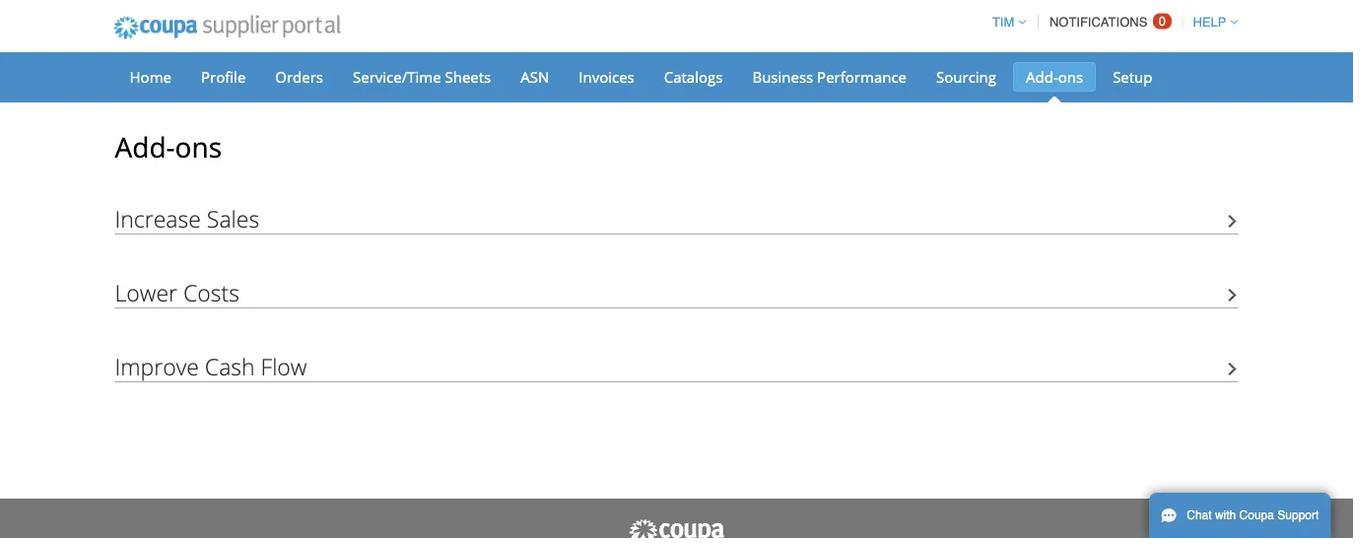 Task type: vqa. For each thing, say whether or not it's contained in the screenshot.
No connected customers on the right top of the page
no



Task type: locate. For each thing, give the bounding box(es) containing it.
1 vertical spatial add-ons
[[115, 128, 222, 166]]

0 horizontal spatial add-
[[115, 128, 175, 166]]

0
[[1159, 14, 1166, 29]]

navigation
[[983, 3, 1238, 41]]

ons down notifications
[[1058, 67, 1083, 87]]

service/time
[[353, 67, 441, 87]]

support
[[1277, 508, 1319, 522]]

tim link
[[983, 15, 1026, 30]]

1 vertical spatial coupa supplier portal image
[[627, 518, 726, 538]]

1 horizontal spatial ons
[[1058, 67, 1083, 87]]

setup
[[1113, 67, 1152, 87]]

0 horizontal spatial coupa supplier portal image
[[100, 3, 354, 52]]

flow
[[261, 351, 307, 381]]

invoices link
[[566, 62, 647, 92]]

setup link
[[1100, 62, 1165, 92]]

ons up increase sales
[[175, 128, 222, 166]]

ons
[[1058, 67, 1083, 87], [175, 128, 222, 166]]

add- down home link
[[115, 128, 175, 166]]

1 horizontal spatial coupa supplier portal image
[[627, 518, 726, 538]]

add-ons down home link
[[115, 128, 222, 166]]

0 vertical spatial coupa supplier portal image
[[100, 3, 354, 52]]

add-ons down notifications
[[1026, 67, 1083, 87]]

add-
[[1026, 67, 1058, 87], [115, 128, 175, 166]]

asn
[[521, 67, 549, 87]]

add-ons
[[1026, 67, 1083, 87], [115, 128, 222, 166]]

chat
[[1187, 508, 1212, 522]]

catalogs link
[[651, 62, 736, 92]]

1 vertical spatial ons
[[175, 128, 222, 166]]

0 vertical spatial ons
[[1058, 67, 1083, 87]]

0 vertical spatial add-
[[1026, 67, 1058, 87]]

sourcing link
[[923, 62, 1009, 92]]

1 vertical spatial add-
[[115, 128, 175, 166]]

business performance
[[752, 67, 907, 87]]

tim
[[992, 15, 1014, 30]]

improve cash flow
[[115, 351, 307, 381]]

coupa supplier portal image
[[100, 3, 354, 52], [627, 518, 726, 538]]

0 vertical spatial add-ons
[[1026, 67, 1083, 87]]

add- down "tim" link
[[1026, 67, 1058, 87]]

orders link
[[262, 62, 336, 92]]

cash
[[205, 351, 255, 381]]

increase sales
[[115, 203, 259, 234]]

catalogs
[[664, 67, 723, 87]]

performance
[[817, 67, 907, 87]]

profile
[[201, 67, 246, 87]]



Task type: describe. For each thing, give the bounding box(es) containing it.
sourcing
[[936, 67, 996, 87]]

home link
[[117, 62, 184, 92]]

notifications
[[1049, 15, 1147, 30]]

improve
[[115, 351, 199, 381]]

costs
[[183, 277, 239, 307]]

business performance link
[[739, 62, 919, 92]]

help link
[[1184, 15, 1238, 30]]

invoices
[[579, 67, 634, 87]]

increase
[[115, 203, 201, 234]]

navigation containing notifications 0
[[983, 3, 1238, 41]]

1 horizontal spatial add-
[[1026, 67, 1058, 87]]

asn link
[[508, 62, 562, 92]]

help
[[1193, 15, 1226, 30]]

with
[[1215, 508, 1236, 522]]

lower
[[115, 277, 177, 307]]

lower costs
[[115, 277, 239, 307]]

chat with coupa support
[[1187, 508, 1319, 522]]

1 horizontal spatial add-ons
[[1026, 67, 1083, 87]]

service/time sheets link
[[340, 62, 504, 92]]

home
[[130, 67, 171, 87]]

business
[[752, 67, 813, 87]]

sheets
[[445, 67, 491, 87]]

chat with coupa support button
[[1149, 493, 1331, 538]]

coupa
[[1239, 508, 1274, 522]]

profile link
[[188, 62, 258, 92]]

notifications 0
[[1049, 14, 1166, 30]]

orders
[[275, 67, 323, 87]]

sales
[[207, 203, 259, 234]]

service/time sheets
[[353, 67, 491, 87]]

add-ons link
[[1013, 62, 1096, 92]]

0 horizontal spatial add-ons
[[115, 128, 222, 166]]

0 horizontal spatial ons
[[175, 128, 222, 166]]



